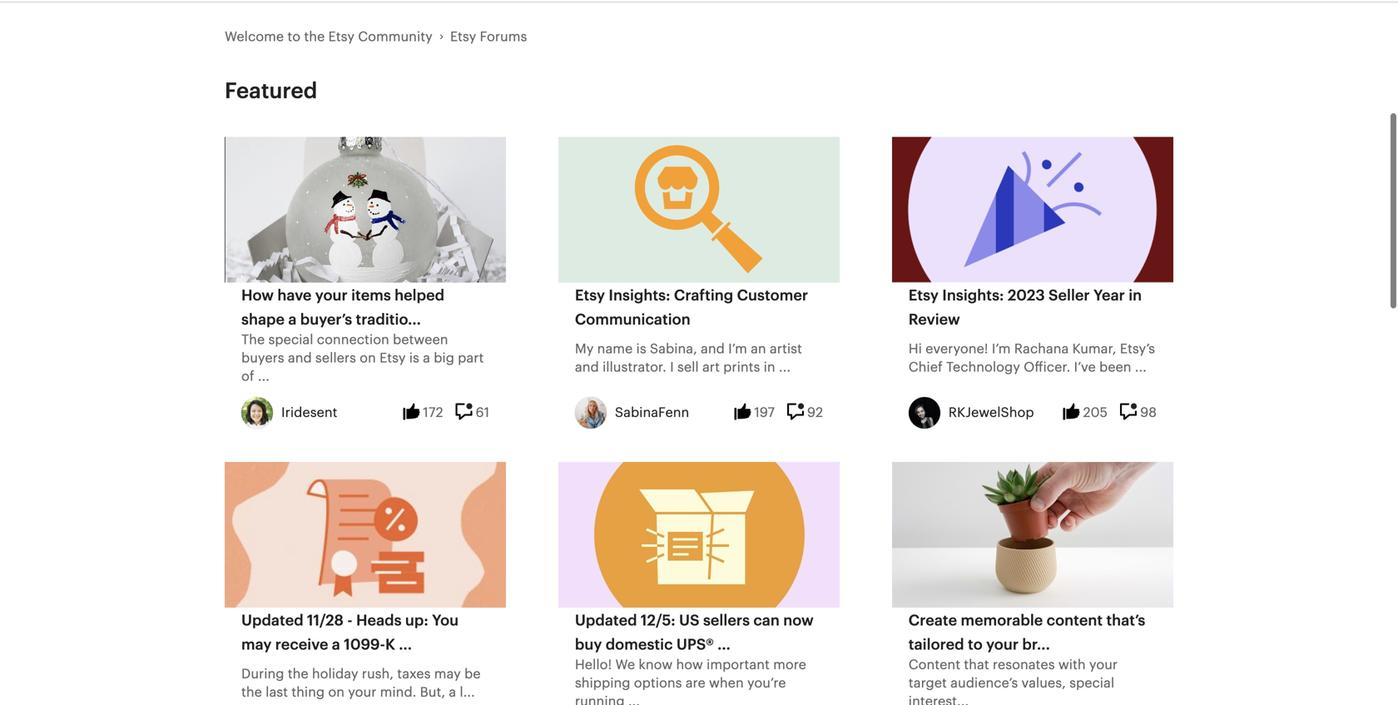 Task type: locate. For each thing, give the bounding box(es) containing it.
the down during
[[241, 686, 262, 699]]

etsy left forums
[[450, 30, 477, 44]]

and down my
[[575, 361, 599, 374]]

us
[[679, 614, 700, 629]]

172
[[423, 406, 443, 420]]

running
[[575, 695, 625, 705]]

your right with
[[1090, 659, 1118, 672]]

buyer's
[[300, 313, 352, 328]]

etsy forums image
[[822, 0, 1155, 2]]

up:
[[405, 614, 429, 629]]

replies element for etsy insights: crafting customer communication
[[788, 404, 824, 422]]

... down options
[[629, 695, 640, 705]]

when
[[709, 677, 744, 690]]

on down 'connection'
[[360, 352, 376, 365]]

etsy for etsy insights: 2023 seller year in review
[[909, 289, 939, 304]]

interest...
[[909, 695, 969, 705]]

sellers inside how have your items helped shape a buyer's traditio... the special connection between buyers and sellers on etsy is a big part of ...
[[316, 352, 356, 365]]

memorable
[[961, 614, 1044, 629]]

in
[[1129, 289, 1143, 304], [764, 361, 776, 374]]

special down with
[[1070, 677, 1115, 690]]

1099-
[[344, 638, 385, 653]]

to up that
[[968, 638, 983, 653]]

0 horizontal spatial is
[[409, 352, 420, 365]]

and up "art"
[[701, 343, 725, 356]]

2 insights: from the left
[[943, 289, 1005, 304]]

replies element right 172
[[456, 404, 490, 422]]

0 vertical spatial in
[[1129, 289, 1143, 304]]

11/28
[[307, 614, 344, 629]]

content
[[1047, 614, 1103, 629]]

replies element containing 61
[[456, 404, 490, 422]]

can
[[754, 614, 780, 629]]

likes element
[[403, 404, 443, 422], [735, 404, 775, 422], [1064, 404, 1108, 422]]

2023
[[1008, 289, 1046, 304]]

1 vertical spatial may
[[434, 668, 461, 681]]

0 horizontal spatial updated
[[241, 614, 304, 629]]

2 likes element from the left
[[735, 404, 775, 422]]

sellers
[[316, 352, 356, 365], [704, 614, 750, 629]]

0 horizontal spatial special
[[268, 333, 314, 347]]

may up but,
[[434, 668, 461, 681]]

customer
[[737, 289, 809, 304]]

1 horizontal spatial updated
[[575, 614, 638, 629]]

i'm up "technology"
[[992, 343, 1011, 356]]

updated up buy
[[575, 614, 638, 629]]

in inside etsy insights: 2023 seller year in review
[[1129, 289, 1143, 304]]

sabinafenn link
[[615, 404, 690, 422]]

replies element
[[456, 404, 490, 422], [788, 404, 824, 422], [1121, 404, 1157, 422]]

the
[[304, 30, 325, 44], [288, 668, 309, 681], [241, 686, 262, 699]]

etsy
[[329, 30, 355, 44], [450, 30, 477, 44], [575, 289, 605, 304], [909, 289, 939, 304], [380, 352, 406, 365]]

last
[[266, 686, 288, 699]]

0 horizontal spatial i'm
[[729, 343, 748, 356]]

3 replies element from the left
[[1121, 404, 1157, 422]]

1 horizontal spatial on
[[360, 352, 376, 365]]

part
[[458, 352, 484, 365]]

special inside create memorable content that's tailored to your br... content that resonates with your target audience's values, special interest...
[[1070, 677, 1115, 690]]

insights: for crafting
[[609, 289, 671, 304]]

likes element containing 205
[[1064, 404, 1108, 422]]

buyers
[[241, 352, 284, 365]]

sellers right us
[[704, 614, 750, 629]]

updated 11/28 - heads up: you may receive a 1099-k form from etsy this year element
[[225, 462, 506, 608]]

insights: for 2023
[[943, 289, 1005, 304]]

updated
[[241, 614, 304, 629], [575, 614, 638, 629]]

i'm up prints
[[729, 343, 748, 356]]

likes element for etsy insights: crafting customer communication
[[735, 404, 775, 422]]

sellers down 'connection'
[[316, 352, 356, 365]]

0 horizontal spatial sellers
[[316, 352, 356, 365]]

your inside during the holiday rush, taxes may be the last thing on your mind. but, a l...
[[348, 686, 377, 699]]

more
[[774, 659, 807, 672]]

how
[[241, 289, 274, 304]]

0 horizontal spatial on
[[328, 686, 345, 699]]

have
[[278, 289, 312, 304]]

likes element down i've
[[1064, 404, 1108, 422]]

list
[[225, 2, 834, 72]]

1 horizontal spatial may
[[434, 668, 461, 681]]

197
[[755, 406, 775, 420]]

your down rush,
[[348, 686, 377, 699]]

a left big
[[423, 352, 430, 365]]

1 horizontal spatial replies element
[[788, 404, 824, 422]]

... inside how have your items helped shape a buyer's traditio... the special connection between buyers and sellers on etsy is a big part of ...
[[258, 370, 270, 383]]

... right of
[[258, 370, 270, 383]]

a
[[288, 313, 297, 328], [423, 352, 430, 365], [332, 638, 340, 653], [449, 686, 456, 699]]

hi everyone! i'm rachana kumar, etsy's chief technology officer. i've been ...
[[909, 343, 1156, 374]]

1 likes element from the left
[[403, 404, 443, 422]]

0 horizontal spatial insights:
[[609, 289, 671, 304]]

... inside my name is sabina, and i'm an artist and illustrator. i sell art prints in ...
[[779, 361, 791, 374]]

92
[[808, 406, 824, 420]]

the up the thing on the left
[[288, 668, 309, 681]]

on inside during the holiday rush, taxes may be the last thing on your mind. but, a l...
[[328, 686, 345, 699]]

etsy up review
[[909, 289, 939, 304]]

1 vertical spatial sellers
[[704, 614, 750, 629]]

your
[[315, 289, 348, 304], [987, 638, 1019, 653], [1090, 659, 1118, 672], [348, 686, 377, 699]]

we
[[616, 659, 635, 672]]

updated for domestic
[[575, 614, 638, 629]]

0 vertical spatial may
[[241, 638, 272, 653]]

heads
[[356, 614, 402, 629]]

2 updated from the left
[[575, 614, 638, 629]]

special up buyers
[[268, 333, 314, 347]]

sabinafenn image
[[575, 397, 607, 429]]

0 vertical spatial to
[[288, 30, 301, 44]]

1 vertical spatial special
[[1070, 677, 1115, 690]]

updated up receive
[[241, 614, 304, 629]]

replies element right 197
[[788, 404, 824, 422]]

in inside my name is sabina, and i'm an artist and illustrator. i sell art prints in ...
[[764, 361, 776, 374]]

community
[[358, 30, 433, 44]]

in down an
[[764, 361, 776, 374]]

rkjewelshop link
[[949, 404, 1035, 422]]

iridesent link
[[281, 404, 338, 422]]

year
[[1094, 289, 1126, 304]]

0 horizontal spatial replies element
[[456, 404, 490, 422]]

to right the welcome
[[288, 30, 301, 44]]

1 horizontal spatial and
[[575, 361, 599, 374]]

0 vertical spatial special
[[268, 333, 314, 347]]

1 vertical spatial in
[[764, 361, 776, 374]]

1 horizontal spatial in
[[1129, 289, 1143, 304]]

create memorable content that's tailored to your br... link
[[909, 614, 1146, 653]]

is inside my name is sabina, and i'm an artist and illustrator. i sell art prints in ...
[[637, 343, 647, 356]]

i'm
[[729, 343, 748, 356], [992, 343, 1011, 356]]

1 horizontal spatial sellers
[[704, 614, 750, 629]]

replies element for etsy insights: 2023 seller year in review
[[1121, 404, 1157, 422]]

1 insights: from the left
[[609, 289, 671, 304]]

how have your items helped shape a buyer's traditions? element
[[225, 137, 506, 283]]

sabina,
[[650, 343, 698, 356]]

2 horizontal spatial replies element
[[1121, 404, 1157, 422]]

etsy inside etsy insights: crafting customer communication
[[575, 289, 605, 304]]

replies element containing 92
[[788, 404, 824, 422]]

know
[[639, 659, 673, 672]]

art
[[703, 361, 720, 374]]

... right the k
[[399, 638, 412, 653]]

61
[[476, 406, 490, 420]]

taxes
[[397, 668, 431, 681]]

the right the welcome
[[304, 30, 325, 44]]

-
[[347, 614, 353, 629]]

... down etsy's
[[1136, 361, 1147, 374]]

1 vertical spatial on
[[328, 686, 345, 699]]

insights: inside etsy insights: 2023 seller year in review
[[943, 289, 1005, 304]]

1 vertical spatial to
[[968, 638, 983, 653]]

updated for receive
[[241, 614, 304, 629]]

2 vertical spatial the
[[241, 686, 262, 699]]

insights: up review
[[943, 289, 1005, 304]]

...
[[779, 361, 791, 374], [1136, 361, 1147, 374], [258, 370, 270, 383], [399, 638, 412, 653], [718, 638, 731, 653], [629, 695, 640, 705]]

1 replies element from the left
[[456, 404, 490, 422]]

replies element right 205
[[1121, 404, 1157, 422]]

1 i'm from the left
[[729, 343, 748, 356]]

3 likes element from the left
[[1064, 404, 1108, 422]]

big
[[434, 352, 455, 365]]

etsy insights: 2023 seller year in review link
[[909, 289, 1143, 328]]

a left l...
[[449, 686, 456, 699]]

my
[[575, 343, 594, 356]]

that
[[965, 659, 990, 672]]

your up buyer's
[[315, 289, 348, 304]]

is down between
[[409, 352, 420, 365]]

0 vertical spatial on
[[360, 352, 376, 365]]

etsy insights: crafting customer communication
[[575, 289, 809, 328]]

content
[[909, 659, 961, 672]]

1 horizontal spatial is
[[637, 343, 647, 356]]

artist
[[770, 343, 803, 356]]

insights: up "communication" on the left of the page
[[609, 289, 671, 304]]

insights: inside etsy insights: crafting customer communication
[[609, 289, 671, 304]]

your down memorable
[[987, 638, 1019, 653]]

name
[[598, 343, 633, 356]]

a down 11/28
[[332, 638, 340, 653]]

updated 11/28 - heads up: you may receive a 1099-k ... link
[[241, 614, 459, 653]]

0 horizontal spatial may
[[241, 638, 272, 653]]

that's
[[1107, 614, 1146, 629]]

may up during
[[241, 638, 272, 653]]

how
[[677, 659, 703, 672]]

between
[[393, 333, 448, 347]]

1 updated from the left
[[241, 614, 304, 629]]

likes element containing 197
[[735, 404, 775, 422]]

2 horizontal spatial likes element
[[1064, 404, 1108, 422]]

1 horizontal spatial insights:
[[943, 289, 1005, 304]]

1 horizontal spatial likes element
[[735, 404, 775, 422]]

on down 'holiday'
[[328, 686, 345, 699]]

is up illustrator. at the bottom left of the page
[[637, 343, 647, 356]]

receive
[[275, 638, 328, 653]]

2 i'm from the left
[[992, 343, 1011, 356]]

holiday
[[312, 668, 359, 681]]

likes element containing 172
[[403, 404, 443, 422]]

2 replies element from the left
[[788, 404, 824, 422]]

... down artist
[[779, 361, 791, 374]]

etsy down between
[[380, 352, 406, 365]]

in right "year" at the right top of page
[[1129, 289, 1143, 304]]

1 horizontal spatial i'm
[[992, 343, 1011, 356]]

0 horizontal spatial likes element
[[403, 404, 443, 422]]

1 horizontal spatial special
[[1070, 677, 1115, 690]]

replies element containing 98
[[1121, 404, 1157, 422]]

0 horizontal spatial in
[[764, 361, 776, 374]]

i'm inside my name is sabina, and i'm an artist and illustrator. i sell art prints in ...
[[729, 343, 748, 356]]

updated inside updated 12/5: us sellers can now buy domestic ups® ... hello! we know how important more shipping options are when you're running ...
[[575, 614, 638, 629]]

etsy inside etsy insights: 2023 seller year in review
[[909, 289, 939, 304]]

likes element down prints
[[735, 404, 775, 422]]

helped
[[395, 289, 445, 304]]

an
[[751, 343, 767, 356]]

etsy inside how have your items helped shape a buyer's traditio... the special connection between buyers and sellers on etsy is a big part of ...
[[380, 352, 406, 365]]

0 horizontal spatial and
[[288, 352, 312, 365]]

a inside during the holiday rush, taxes may be the last thing on your mind. but, a l...
[[449, 686, 456, 699]]

0 vertical spatial sellers
[[316, 352, 356, 365]]

etsy for etsy forums
[[450, 30, 477, 44]]

updated inside updated 11/28 - heads up: you may receive a 1099-k ...
[[241, 614, 304, 629]]

and right buyers
[[288, 352, 312, 365]]

likes element down big
[[403, 404, 443, 422]]

etsy up "communication" on the left of the page
[[575, 289, 605, 304]]

1 horizontal spatial to
[[968, 638, 983, 653]]



Task type: describe. For each thing, give the bounding box(es) containing it.
12/5:
[[641, 614, 676, 629]]

kumar,
[[1073, 343, 1117, 356]]

ups®
[[677, 638, 714, 653]]

during
[[241, 668, 284, 681]]

buy
[[575, 638, 602, 653]]

etsy insights: 2023 seller year in review
[[909, 289, 1143, 328]]

may inside during the holiday rush, taxes may be the last thing on your mind. but, a l...
[[434, 668, 461, 681]]

the
[[241, 333, 265, 347]]

etsy's
[[1121, 343, 1156, 356]]

i
[[670, 361, 674, 374]]

may inside updated 11/28 - heads up: you may receive a 1099-k ...
[[241, 638, 272, 653]]

how have your items helped shape a buyer's traditio... link
[[241, 289, 445, 328]]

etsy insights: crafting customer communication link
[[575, 289, 809, 328]]

hello!
[[575, 659, 612, 672]]

0 vertical spatial the
[[304, 30, 325, 44]]

your inside how have your items helped shape a buyer's traditio... the special connection between buyers and sellers on etsy is a big part of ...
[[315, 289, 348, 304]]

technology
[[947, 361, 1021, 374]]

options
[[634, 677, 682, 690]]

welcome to the etsy community
[[225, 30, 433, 44]]

resonates
[[993, 659, 1056, 672]]

1 vertical spatial the
[[288, 668, 309, 681]]

forums
[[480, 30, 527, 44]]

you
[[432, 614, 459, 629]]

updated 12/5: us sellers can now buy domestic ups® ... link
[[575, 614, 814, 653]]

with
[[1059, 659, 1086, 672]]

be
[[465, 668, 481, 681]]

crafting
[[674, 289, 734, 304]]

communication
[[575, 313, 691, 328]]

l...
[[460, 686, 475, 699]]

shape
[[241, 313, 285, 328]]

tailored
[[909, 638, 965, 653]]

sellers inside updated 12/5: us sellers can now buy domestic ups® ... hello! we know how important more shipping options are when you're running ...
[[704, 614, 750, 629]]

iridesent image
[[241, 397, 273, 429]]

illustrator.
[[603, 361, 667, 374]]

etsy insights: 2023 seller year in review element
[[892, 137, 1174, 283]]

etsy forums
[[450, 30, 527, 44]]

... inside updated 11/28 - heads up: you may receive a 1099-k ...
[[399, 638, 412, 653]]

updated 12/5: us sellers can now buy domestic ups® ... hello! we know how important more shipping options are when you're running ...
[[575, 614, 814, 705]]

traditio...
[[356, 313, 421, 328]]

iridesent
[[281, 406, 338, 420]]

k
[[385, 638, 395, 653]]

shipping
[[575, 677, 631, 690]]

special inside how have your items helped shape a buyer's traditio... the special connection between buyers and sellers on etsy is a big part of ...
[[268, 333, 314, 347]]

a inside updated 11/28 - heads up: you may receive a 1099-k ...
[[332, 638, 340, 653]]

sell
[[678, 361, 699, 374]]

mind.
[[380, 686, 417, 699]]

create memorable content that's tailored to your br... content that resonates with your target audience's values, special interest...
[[909, 614, 1146, 705]]

i've
[[1075, 361, 1096, 374]]

featured heading
[[225, 79, 1174, 112]]

but,
[[420, 686, 446, 699]]

updated 11/28 - heads up: you may receive a 1099-k ...
[[241, 614, 459, 653]]

etsy insights: crafting customer communication element
[[559, 137, 840, 283]]

0 horizontal spatial to
[[288, 30, 301, 44]]

rkjewelshop
[[949, 406, 1035, 420]]

create
[[909, 614, 958, 629]]

updated 12/5: us sellers can now buy domestic ups® shipping labels on etsy! element
[[559, 462, 840, 608]]

seller
[[1049, 289, 1091, 304]]

etsy for etsy insights: crafting customer communication
[[575, 289, 605, 304]]

create memorable content that's tailored to your brand element
[[892, 462, 1174, 608]]

chief
[[909, 361, 943, 374]]

target
[[909, 677, 948, 690]]

98
[[1141, 406, 1157, 420]]

welcome
[[225, 30, 284, 44]]

connection
[[317, 333, 390, 347]]

important
[[707, 659, 770, 672]]

how have your items helped shape a buyer's traditio... the special connection between buyers and sellers on etsy is a big part of ...
[[241, 289, 484, 383]]

been
[[1100, 361, 1132, 374]]

everyone!
[[926, 343, 989, 356]]

domestic
[[606, 638, 673, 653]]

on inside how have your items helped shape a buyer's traditio... the special connection between buyers and sellers on etsy is a big part of ...
[[360, 352, 376, 365]]

i'm inside hi everyone! i'm rachana kumar, etsy's chief technology officer. i've been ...
[[992, 343, 1011, 356]]

welcome to the etsy community link
[[225, 30, 433, 44]]

to inside create memorable content that's tailored to your br... content that resonates with your target audience's values, special interest...
[[968, 638, 983, 653]]

likes element for etsy insights: 2023 seller year in review
[[1064, 404, 1108, 422]]

prints
[[724, 361, 761, 374]]

likes element for how have your items helped shape a buyer's traditio...
[[403, 404, 443, 422]]

of
[[241, 370, 254, 383]]

rkjewelshop image
[[909, 397, 941, 429]]

etsy left the community
[[329, 30, 355, 44]]

rachana
[[1015, 343, 1069, 356]]

... up important
[[718, 638, 731, 653]]

items
[[351, 289, 391, 304]]

audience's
[[951, 677, 1019, 690]]

hi
[[909, 343, 923, 356]]

now
[[784, 614, 814, 629]]

replies element for how have your items helped shape a buyer's traditio...
[[456, 404, 490, 422]]

rush,
[[362, 668, 394, 681]]

thing
[[292, 686, 325, 699]]

2 horizontal spatial and
[[701, 343, 725, 356]]

a down have
[[288, 313, 297, 328]]

list containing welcome to the etsy community
[[225, 2, 834, 72]]

is inside how have your items helped shape a buyer's traditio... the special connection between buyers and sellers on etsy is a big part of ...
[[409, 352, 420, 365]]

... inside hi everyone! i'm rachana kumar, etsy's chief technology officer. i've been ...
[[1136, 361, 1147, 374]]

and inside how have your items helped shape a buyer's traditio... the special connection between buyers and sellers on etsy is a big part of ...
[[288, 352, 312, 365]]

br...
[[1023, 638, 1051, 653]]

values,
[[1022, 677, 1067, 690]]



Task type: vqa. For each thing, say whether or not it's contained in the screenshot.


